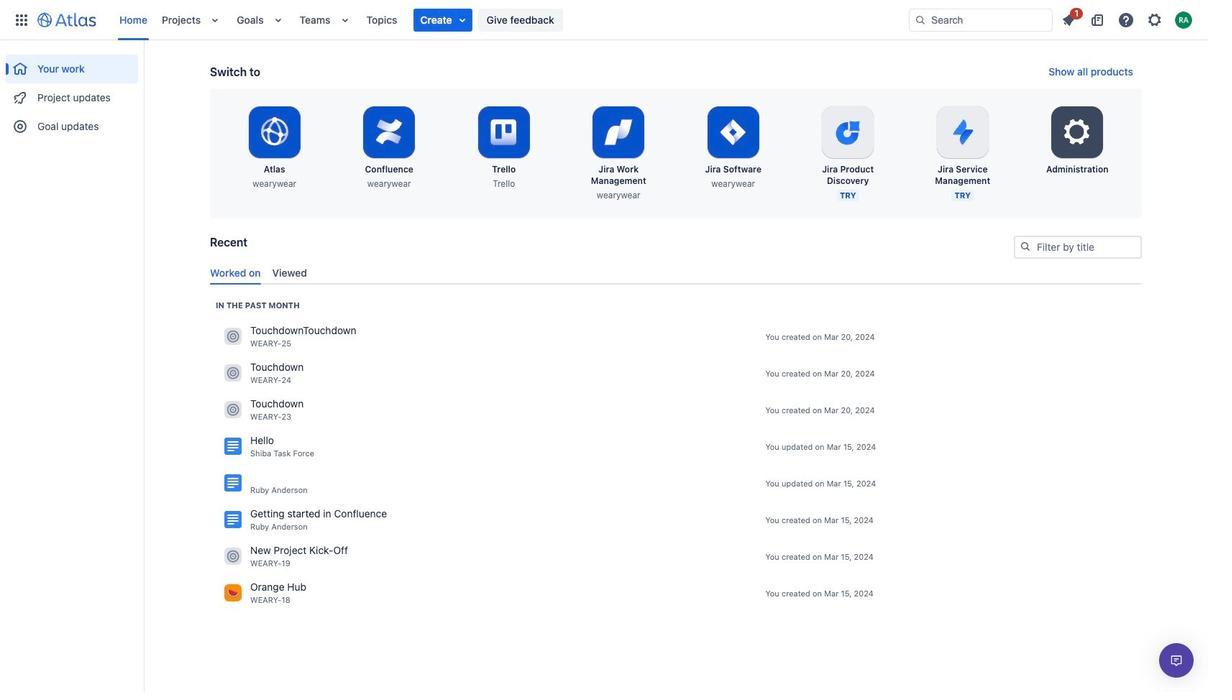 Task type: describe. For each thing, give the bounding box(es) containing it.
1 townsquare image from the top
[[224, 328, 242, 345]]

2 townsquare image from the top
[[224, 585, 242, 602]]

confluence image
[[224, 438, 242, 455]]

Filter by title field
[[1015, 237, 1141, 257]]

0 vertical spatial settings image
[[1146, 11, 1164, 28]]

3 townsquare image from the top
[[224, 548, 242, 566]]

1 confluence image from the top
[[224, 475, 242, 492]]

list item inside top element
[[413, 8, 472, 31]]

Search field
[[909, 8, 1053, 31]]

search image
[[915, 14, 926, 26]]

notifications image
[[1060, 11, 1077, 28]]

2 confluence image from the top
[[224, 512, 242, 529]]

switch to... image
[[13, 11, 30, 28]]

account image
[[1175, 11, 1192, 28]]



Task type: vqa. For each thing, say whether or not it's contained in the screenshot.
Topics
no



Task type: locate. For each thing, give the bounding box(es) containing it.
1 vertical spatial townsquare image
[[224, 585, 242, 602]]

1 horizontal spatial list item
[[1056, 5, 1083, 31]]

None search field
[[909, 8, 1053, 31]]

1 vertical spatial settings image
[[1060, 115, 1095, 150]]

townsquare image
[[224, 365, 242, 382], [224, 585, 242, 602]]

list
[[112, 0, 909, 40], [1056, 5, 1200, 31]]

1 horizontal spatial list
[[1056, 5, 1200, 31]]

settings image
[[1146, 11, 1164, 28], [1060, 115, 1095, 150]]

tab list
[[204, 261, 1148, 285]]

list item
[[1056, 5, 1083, 31], [413, 8, 472, 31]]

0 vertical spatial townsquare image
[[224, 328, 242, 345]]

1 horizontal spatial settings image
[[1146, 11, 1164, 28]]

0 horizontal spatial list
[[112, 0, 909, 40]]

0 vertical spatial townsquare image
[[224, 365, 242, 382]]

banner
[[0, 0, 1208, 40]]

help image
[[1118, 11, 1135, 28]]

1 vertical spatial townsquare image
[[224, 402, 242, 419]]

open intercom messenger image
[[1168, 652, 1185, 670]]

2 vertical spatial townsquare image
[[224, 548, 242, 566]]

0 vertical spatial confluence image
[[224, 475, 242, 492]]

top element
[[9, 0, 909, 40]]

0 horizontal spatial settings image
[[1060, 115, 1095, 150]]

1 townsquare image from the top
[[224, 365, 242, 382]]

townsquare image
[[224, 328, 242, 345], [224, 402, 242, 419], [224, 548, 242, 566]]

1 vertical spatial confluence image
[[224, 512, 242, 529]]

search image
[[1020, 241, 1031, 252]]

group
[[6, 40, 138, 145]]

2 townsquare image from the top
[[224, 402, 242, 419]]

0 horizontal spatial list item
[[413, 8, 472, 31]]

heading
[[216, 300, 300, 311]]

confluence image
[[224, 475, 242, 492], [224, 512, 242, 529]]



